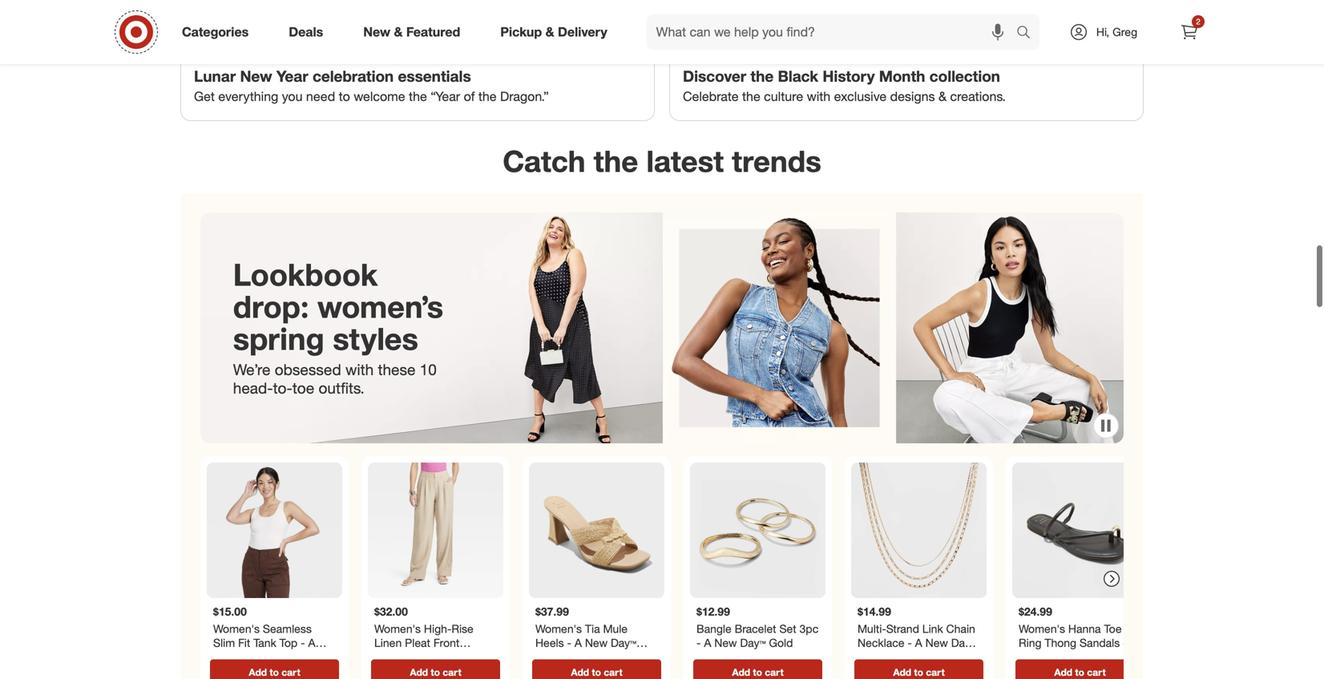 Task type: vqa. For each thing, say whether or not it's contained in the screenshot.


Task type: describe. For each thing, give the bounding box(es) containing it.
deals
[[289, 24, 323, 40]]

add for $12.99
[[732, 666, 751, 678]]

new inside $24.99 women's hanna toe ring thong sandals - a new day™ black 9
[[1019, 650, 1042, 664]]

hi,
[[1097, 25, 1110, 39]]

"year
[[431, 88, 460, 104]]

add for $37.99
[[571, 666, 589, 678]]

women's high-rise linen pleat front straight pants - a new day™ tan 12 image
[[368, 463, 503, 598]]

lunar new year celebration essentials get everything you need to welcome the "year of the dragon."
[[194, 67, 549, 104]]

the left latest
[[594, 143, 638, 179]]

& for new
[[394, 24, 403, 40]]

catch
[[503, 143, 586, 179]]

add to cart button for $37.99
[[532, 660, 661, 679]]

black inside discover the black history month collection celebrate the culture with exclusive designs & creations.
[[778, 67, 819, 85]]

toe
[[1104, 622, 1122, 636]]

gold inside the $12.99 bangle bracelet set 3pc - a new day™ gold
[[769, 636, 793, 650]]

new inside $14.99 multi-strand link chain necklace - a new day™ gold
[[926, 636, 948, 650]]

What can we help you find? suggestions appear below search field
[[647, 14, 1021, 50]]

necklace
[[858, 636, 905, 650]]

a inside $15.00 women's seamless slim fit tank top - a new day™ white xl
[[308, 636, 316, 650]]

add to cart button for $15.00
[[210, 660, 339, 679]]

9 inside $37.99 women's tia mule heels - a new day™ beige 9
[[568, 650, 574, 664]]

chain
[[946, 622, 976, 636]]

$12.99 bangle bracelet set 3pc - a new day™ gold
[[697, 605, 819, 650]]

the right of
[[479, 88, 497, 104]]

tia
[[585, 622, 600, 636]]

thong
[[1045, 636, 1077, 650]]

- inside $24.99 women's hanna toe ring thong sandals - a new day™ black 9
[[1123, 636, 1128, 650]]

white
[[268, 650, 297, 664]]

hanna
[[1069, 622, 1101, 636]]

new inside 'lunar new year celebration essentials get everything you need to welcome the "year of the dragon."'
[[240, 67, 272, 85]]

multi-
[[858, 622, 887, 636]]

top
[[280, 636, 298, 650]]

obsessed
[[275, 361, 341, 379]]

pickup & delivery link
[[487, 14, 627, 50]]

gold inside $14.99 multi-strand link chain necklace - a new day™ gold
[[858, 650, 882, 664]]

beige
[[536, 650, 565, 664]]

add to cart for $14.99
[[893, 666, 945, 678]]

black inside $24.99 women's hanna toe ring thong sandals - a new day™ black 9
[[1074, 650, 1102, 664]]

$12.99
[[697, 605, 730, 619]]

tank
[[254, 636, 276, 650]]

- inside $15.00 women's seamless slim fit tank top - a new day™ white xl
[[301, 636, 305, 650]]

search
[[1009, 26, 1048, 41]]

women's hanna toe ring thong sandals - a new day™ black 9 image
[[1013, 463, 1148, 598]]

add for $14.99
[[893, 666, 912, 678]]

a inside $24.99 women's hanna toe ring thong sandals - a new day™ black 9
[[1131, 636, 1138, 650]]

styles
[[333, 320, 418, 357]]

hi, greg
[[1097, 25, 1138, 39]]

2
[[1196, 16, 1201, 26]]

slim
[[213, 636, 235, 650]]

add to cart button for $24.99
[[1016, 660, 1145, 679]]

women's
[[318, 288, 443, 325]]

$37.99
[[536, 605, 569, 619]]

$24.99 women's hanna toe ring thong sandals - a new day™ black 9
[[1019, 605, 1138, 664]]

women's tia mule heels - a new day™ beige 9 image
[[529, 463, 665, 598]]

link
[[923, 622, 943, 636]]

women's for ring
[[1019, 622, 1066, 636]]

$32.00
[[374, 605, 408, 619]]

dragon."
[[500, 88, 549, 104]]

fit
[[238, 636, 250, 650]]

a inside the $12.99 bangle bracelet set 3pc - a new day™ gold
[[704, 636, 711, 650]]

exclusive
[[834, 88, 887, 104]]

add to cart for $12.99
[[732, 666, 784, 678]]

deals link
[[275, 14, 343, 50]]

latest
[[647, 143, 724, 179]]

categories
[[182, 24, 249, 40]]

add for $24.99
[[1055, 666, 1073, 678]]

celebrate
[[683, 88, 739, 104]]

lookbook drop: women's spring styles we're obsessed with these 10 head-to-toe outfits.
[[233, 256, 443, 397]]

discover the black history month collection celebrate the culture with exclusive designs & creations.
[[683, 67, 1006, 104]]

$15.00
[[213, 605, 247, 619]]

$14.99 multi-strand link chain necklace - a new day™ gold
[[858, 605, 977, 664]]

with inside "lookbook drop: women's spring styles we're obsessed with these 10 head-to-toe outfits."
[[346, 361, 374, 379]]

history
[[823, 67, 875, 85]]

3pc
[[800, 622, 819, 636]]

10
[[420, 361, 437, 379]]

day™ inside $15.00 women's seamless slim fit tank top - a new day™ white xl
[[239, 650, 265, 664]]

get
[[194, 88, 215, 104]]

add to cart for $32.00
[[410, 666, 462, 678]]

head-
[[233, 379, 273, 397]]

strand
[[887, 622, 920, 636]]

to for $37.99
[[592, 666, 601, 678]]

sandals
[[1080, 636, 1120, 650]]

cart for $15.00
[[282, 666, 300, 678]]

to for $15.00
[[270, 666, 279, 678]]

spring
[[233, 320, 324, 357]]

the left culture
[[742, 88, 761, 104]]

to inside 'lunar new year celebration essentials get everything you need to welcome the "year of the dragon."'
[[339, 88, 350, 104]]

bangle
[[697, 622, 732, 636]]

new & featured link
[[350, 14, 480, 50]]

welcome
[[354, 88, 405, 104]]

to for $32.00
[[431, 666, 440, 678]]

everything
[[218, 88, 278, 104]]

heels
[[536, 636, 564, 650]]

year
[[277, 67, 308, 85]]

cart for $14.99
[[926, 666, 945, 678]]

discover
[[683, 67, 747, 85]]



Task type: locate. For each thing, give the bounding box(es) containing it.
new up everything
[[240, 67, 272, 85]]

you
[[282, 88, 303, 104]]

3 add from the left
[[571, 666, 589, 678]]

bracelet
[[735, 622, 777, 636]]

$32.00 link
[[368, 463, 503, 656]]

women's inside $15.00 women's seamless slim fit tank top - a new day™ white xl
[[213, 622, 260, 636]]

creations.
[[950, 88, 1006, 104]]

5 add to cart button from the left
[[855, 660, 984, 679]]

add to cart button
[[210, 660, 339, 679], [371, 660, 500, 679], [532, 660, 661, 679], [694, 660, 823, 679], [855, 660, 984, 679], [1016, 660, 1145, 679]]

day™ left set
[[740, 636, 766, 650]]

new inside $37.99 women's tia mule heels - a new day™ beige 9
[[585, 636, 608, 650]]

1 vertical spatial with
[[346, 361, 374, 379]]

categories link
[[168, 14, 269, 50]]

day™ inside $37.99 women's tia mule heels - a new day™ beige 9
[[611, 636, 637, 650]]

to for $14.99
[[914, 666, 924, 678]]

0 vertical spatial black
[[778, 67, 819, 85]]

$24.99
[[1019, 605, 1053, 619]]

these
[[378, 361, 416, 379]]

$14.99
[[858, 605, 891, 619]]

2 horizontal spatial &
[[939, 88, 947, 104]]

new right the heels
[[585, 636, 608, 650]]

day™ right ring at the right bottom
[[1045, 650, 1070, 664]]

2 9 from the left
[[1105, 650, 1111, 664]]

- inside $14.99 multi-strand link chain necklace - a new day™ gold
[[908, 636, 912, 650]]

3 add to cart button from the left
[[532, 660, 661, 679]]

women's inside $24.99 women's hanna toe ring thong sandals - a new day™ black 9
[[1019, 622, 1066, 636]]

add for $32.00
[[410, 666, 428, 678]]

women's seamless slim fit tank top - a new day™ white xl image
[[207, 463, 342, 598]]

cart for $24.99
[[1087, 666, 1106, 678]]

add to cart button down link
[[855, 660, 984, 679]]

black down hanna
[[1074, 650, 1102, 664]]

new left thong
[[1019, 650, 1042, 664]]

1 a from the left
[[308, 636, 316, 650]]

a inside $14.99 multi-strand link chain necklace - a new day™ gold
[[915, 636, 923, 650]]

2 cart from the left
[[443, 666, 462, 678]]

a down $12.99
[[704, 636, 711, 650]]

catch the latest trends
[[503, 143, 822, 179]]

day™ right link
[[951, 636, 977, 650]]

& inside the new & featured link
[[394, 24, 403, 40]]

add to cart button down tia
[[532, 660, 661, 679]]

- down $12.99
[[697, 636, 701, 650]]

1 9 from the left
[[568, 650, 574, 664]]

0 horizontal spatial black
[[778, 67, 819, 85]]

add
[[249, 666, 267, 678], [410, 666, 428, 678], [571, 666, 589, 678], [732, 666, 751, 678], [893, 666, 912, 678], [1055, 666, 1073, 678]]

1 horizontal spatial women's
[[536, 622, 582, 636]]

& for pickup
[[546, 24, 554, 40]]

culture
[[764, 88, 803, 104]]

gold left 3pc at the bottom
[[769, 636, 793, 650]]

5 add to cart from the left
[[893, 666, 945, 678]]

lookbook
[[233, 256, 378, 293]]

the
[[751, 67, 774, 85], [409, 88, 427, 104], [479, 88, 497, 104], [742, 88, 761, 104], [594, 143, 638, 179]]

$37.99 women's tia mule heels - a new day™ beige 9
[[536, 605, 637, 664]]

drop:
[[233, 288, 309, 325]]

0 horizontal spatial with
[[346, 361, 374, 379]]

1 women's from the left
[[213, 622, 260, 636]]

bangle bracelet set 3pc - a new day™ gold image
[[690, 463, 826, 598]]

pickup
[[501, 24, 542, 40]]

mule
[[603, 622, 628, 636]]

- left link
[[908, 636, 912, 650]]

- right the heels
[[567, 636, 572, 650]]

- right top
[[301, 636, 305, 650]]

6 cart from the left
[[1087, 666, 1106, 678]]

a inside $37.99 women's tia mule heels - a new day™ beige 9
[[575, 636, 582, 650]]

the up culture
[[751, 67, 774, 85]]

new down $12.99
[[715, 636, 737, 650]]

add to cart button for $32.00
[[371, 660, 500, 679]]

& right pickup
[[546, 24, 554, 40]]

1 cart from the left
[[282, 666, 300, 678]]

1 add to cart button from the left
[[210, 660, 339, 679]]

a right toe
[[1131, 636, 1138, 650]]

2 horizontal spatial women's
[[1019, 622, 1066, 636]]

to for $24.99
[[1075, 666, 1085, 678]]

1 horizontal spatial black
[[1074, 650, 1102, 664]]

cart for $12.99
[[765, 666, 784, 678]]

women's inside $37.99 women's tia mule heels - a new day™ beige 9
[[536, 622, 582, 636]]

with down styles
[[346, 361, 374, 379]]

delivery
[[558, 24, 607, 40]]

outfits.
[[319, 379, 365, 397]]

4 add from the left
[[732, 666, 751, 678]]

add to cart button for $14.99
[[855, 660, 984, 679]]

pickup & delivery
[[501, 24, 607, 40]]

add to cart for $37.99
[[571, 666, 623, 678]]

search button
[[1009, 14, 1048, 53]]

day™
[[611, 636, 637, 650], [740, 636, 766, 650], [951, 636, 977, 650], [239, 650, 265, 664], [1045, 650, 1070, 664]]

new inside the $12.99 bangle bracelet set 3pc - a new day™ gold
[[715, 636, 737, 650]]

2 link
[[1172, 14, 1207, 50]]

6 add from the left
[[1055, 666, 1073, 678]]

new up celebration
[[363, 24, 390, 40]]

5 add from the left
[[893, 666, 912, 678]]

1 horizontal spatial 9
[[1105, 650, 1111, 664]]

9
[[568, 650, 574, 664], [1105, 650, 1111, 664]]

cart for $32.00
[[443, 666, 462, 678]]

4 a from the left
[[915, 636, 923, 650]]

& inside discover the black history month collection celebrate the culture with exclusive designs & creations.
[[939, 88, 947, 104]]

month
[[879, 67, 926, 85]]

- right toe
[[1123, 636, 1128, 650]]

2 add to cart button from the left
[[371, 660, 500, 679]]

black
[[778, 67, 819, 85], [1074, 650, 1102, 664]]

2 add to cart from the left
[[410, 666, 462, 678]]

0 horizontal spatial gold
[[769, 636, 793, 650]]

1 horizontal spatial with
[[807, 88, 831, 104]]

collection
[[930, 67, 1001, 85]]

4 add to cart from the left
[[732, 666, 784, 678]]

a right top
[[308, 636, 316, 650]]

&
[[394, 24, 403, 40], [546, 24, 554, 40], [939, 88, 947, 104]]

add to cart button down 'tank'
[[210, 660, 339, 679]]

5 cart from the left
[[926, 666, 945, 678]]

1 add to cart from the left
[[249, 666, 300, 678]]

2 women's from the left
[[536, 622, 582, 636]]

essentials
[[398, 67, 471, 85]]

2 a from the left
[[575, 636, 582, 650]]

with
[[807, 88, 831, 104], [346, 361, 374, 379]]

1 - from the left
[[301, 636, 305, 650]]

1 horizontal spatial &
[[546, 24, 554, 40]]

add to cart button for $12.99
[[694, 660, 823, 679]]

toe
[[292, 379, 314, 397]]

3 women's from the left
[[1019, 622, 1066, 636]]

women's for fit
[[213, 622, 260, 636]]

to for $12.99
[[753, 666, 762, 678]]

3 cart from the left
[[604, 666, 623, 678]]

new
[[363, 24, 390, 40], [240, 67, 272, 85], [585, 636, 608, 650], [715, 636, 737, 650], [926, 636, 948, 650], [213, 650, 236, 664], [1019, 650, 1042, 664]]

add to cart button down bracelet
[[694, 660, 823, 679]]

- inside $37.99 women's tia mule heels - a new day™ beige 9
[[567, 636, 572, 650]]

a left tia
[[575, 636, 582, 650]]

lunar
[[194, 67, 236, 85]]

featured
[[406, 24, 460, 40]]

we're
[[233, 361, 271, 379]]

6 add to cart from the left
[[1055, 666, 1106, 678]]

the down essentials
[[409, 88, 427, 104]]

with right culture
[[807, 88, 831, 104]]

& down collection
[[939, 88, 947, 104]]

1 horizontal spatial gold
[[858, 650, 882, 664]]

3 add to cart from the left
[[571, 666, 623, 678]]

9 down toe
[[1105, 650, 1111, 664]]

celebrate black history month image
[[670, 0, 1143, 55]]

a
[[308, 636, 316, 650], [575, 636, 582, 650], [704, 636, 711, 650], [915, 636, 923, 650], [1131, 636, 1138, 650]]

day™ left white
[[239, 650, 265, 664]]

need
[[306, 88, 335, 104]]

& inside pickup & delivery link
[[546, 24, 554, 40]]

a left link
[[915, 636, 923, 650]]

3 - from the left
[[697, 636, 701, 650]]

day™ inside $14.99 multi-strand link chain necklace - a new day™ gold
[[951, 636, 977, 650]]

to-
[[273, 379, 292, 397]]

$15.00 women's seamless slim fit tank top - a new day™ white xl
[[213, 605, 316, 664]]

celebration
[[313, 67, 394, 85]]

9 inside $24.99 women's hanna toe ring thong sandals - a new day™ black 9
[[1105, 650, 1111, 664]]

with inside discover the black history month collection celebrate the culture with exclusive designs & creations.
[[807, 88, 831, 104]]

gold
[[769, 636, 793, 650], [858, 650, 882, 664]]

designs
[[890, 88, 935, 104]]

add to cart button down thong
[[1016, 660, 1145, 679]]

add for $15.00
[[249, 666, 267, 678]]

gold down multi-
[[858, 650, 882, 664]]

trends
[[732, 143, 822, 179]]

women's down $15.00
[[213, 622, 260, 636]]

0 vertical spatial with
[[807, 88, 831, 104]]

- inside the $12.99 bangle bracelet set 3pc - a new day™ gold
[[697, 636, 701, 650]]

0 horizontal spatial &
[[394, 24, 403, 40]]

seamless
[[263, 622, 312, 636]]

6 add to cart button from the left
[[1016, 660, 1145, 679]]

women's down $37.99
[[536, 622, 582, 636]]

add to cart
[[249, 666, 300, 678], [410, 666, 462, 678], [571, 666, 623, 678], [732, 666, 784, 678], [893, 666, 945, 678], [1055, 666, 1106, 678]]

1 add from the left
[[249, 666, 267, 678]]

women's down $24.99
[[1019, 622, 1066, 636]]

9 right beige
[[568, 650, 574, 664]]

0 horizontal spatial 9
[[568, 650, 574, 664]]

& left the featured
[[394, 24, 403, 40]]

add to cart for $24.99
[[1055, 666, 1106, 678]]

new inside $15.00 women's seamless slim fit tank top - a new day™ white xl
[[213, 650, 236, 664]]

4 - from the left
[[908, 636, 912, 650]]

of
[[464, 88, 475, 104]]

cart for $37.99
[[604, 666, 623, 678]]

5 a from the left
[[1131, 636, 1138, 650]]

add to cart button down $32.00
[[371, 660, 500, 679]]

-
[[301, 636, 305, 650], [567, 636, 572, 650], [697, 636, 701, 650], [908, 636, 912, 650], [1123, 636, 1128, 650]]

5 - from the left
[[1123, 636, 1128, 650]]

new & featured
[[363, 24, 460, 40]]

xl
[[300, 650, 313, 664]]

2 add from the left
[[410, 666, 428, 678]]

day™ right tia
[[611, 636, 637, 650]]

set
[[780, 622, 797, 636]]

greg
[[1113, 25, 1138, 39]]

4 add to cart button from the left
[[694, 660, 823, 679]]

4 cart from the left
[[765, 666, 784, 678]]

ring
[[1019, 636, 1042, 650]]

1 vertical spatial black
[[1074, 650, 1102, 664]]

add to cart for $15.00
[[249, 666, 300, 678]]

day™ inside $24.99 women's hanna toe ring thong sandals - a new day™ black 9
[[1045, 650, 1070, 664]]

multi-strand link chain necklace - a new day™ gold image
[[851, 463, 987, 598]]

black up culture
[[778, 67, 819, 85]]

2 - from the left
[[567, 636, 572, 650]]

new right strand at the bottom right
[[926, 636, 948, 650]]

day™ inside the $12.99 bangle bracelet set 3pc - a new day™ gold
[[740, 636, 766, 650]]

3 a from the left
[[704, 636, 711, 650]]

new left fit
[[213, 650, 236, 664]]

0 horizontal spatial women's
[[213, 622, 260, 636]]

women's for heels
[[536, 622, 582, 636]]



